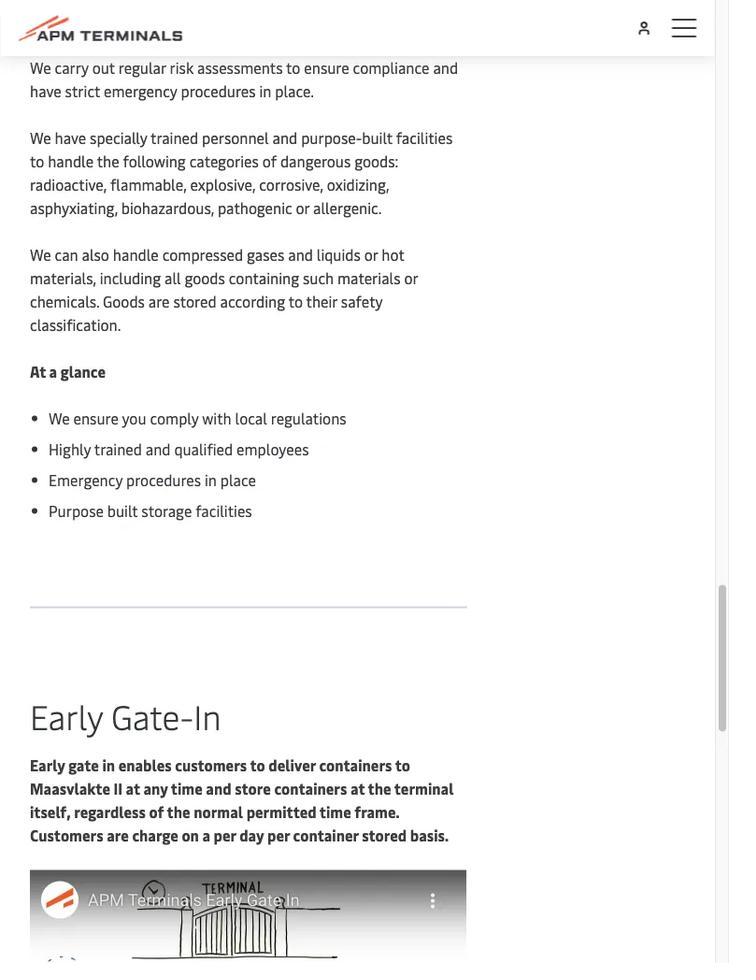 Task type: vqa. For each thing, say whether or not it's contained in the screenshot.
topmost Trained
yes



Task type: locate. For each thing, give the bounding box(es) containing it.
facilities down place
[[196, 501, 252, 521]]

0 vertical spatial early
[[30, 694, 103, 739]]

1 horizontal spatial time
[[320, 802, 351, 822]]

1 vertical spatial handle
[[113, 245, 159, 265]]

per down permitted
[[267, 826, 290, 846]]

time
[[171, 779, 203, 799], [320, 802, 351, 822]]

to inside we can also handle compressed gases and liquids or hot materials, including all goods containing such materials or chemicals. goods are stored according to their safety classification.
[[289, 291, 303, 312]]

goods
[[185, 268, 225, 288]]

1 horizontal spatial handle
[[113, 245, 159, 265]]

in inside we carry out regular risk assessments to ensure compliance and have strict emergency procedures in place.
[[260, 81, 272, 101]]

1 horizontal spatial built
[[362, 128, 393, 148]]

categories
[[190, 151, 259, 171]]

handle up including
[[113, 245, 159, 265]]

we up highly
[[49, 408, 70, 428]]

pathogenic
[[218, 198, 292, 218]]

1 vertical spatial built
[[107, 501, 138, 521]]

0 horizontal spatial at
[[126, 779, 140, 799]]

customers
[[30, 826, 103, 846]]

0 horizontal spatial built
[[107, 501, 138, 521]]

0 horizontal spatial of
[[149, 802, 164, 822]]

1 horizontal spatial per
[[267, 826, 290, 846]]

materials
[[338, 268, 401, 288]]

a right at
[[49, 362, 57, 382]]

at a glance
[[30, 362, 106, 382]]

1 horizontal spatial or
[[365, 245, 378, 265]]

compliance
[[353, 58, 430, 78]]

2 early from the top
[[30, 755, 65, 776]]

early for early gate-in
[[30, 694, 103, 739]]

1 vertical spatial of
[[149, 802, 164, 822]]

in left place.
[[260, 81, 272, 101]]

early for early gate in enables customers to deliver containers to maasvlakte ii at any time and store containers at the terminal itself, regardless of the normal permitted time frame. customers are charge on a per day per container stored basis.
[[30, 755, 65, 776]]

explosive,
[[190, 175, 256, 195]]

procedures up storage
[[126, 470, 201, 490]]

0 vertical spatial procedures
[[181, 81, 256, 101]]

1 vertical spatial ensure
[[73, 408, 119, 428]]

or down corrosive,
[[296, 198, 310, 218]]

have
[[30, 81, 61, 101], [55, 128, 86, 148]]

have down carry
[[30, 81, 61, 101]]

purpose
[[49, 501, 104, 521]]

ensure
[[304, 58, 349, 78], [73, 408, 119, 428]]

time up the container
[[320, 802, 351, 822]]

goods
[[103, 291, 145, 312]]

built down 'emergency procedures in place' on the left of page
[[107, 501, 138, 521]]

0 horizontal spatial ensure
[[73, 408, 119, 428]]

we inside we carry out regular risk assessments to ensure compliance and have strict emergency procedures in place.
[[30, 58, 51, 78]]

risk
[[170, 58, 194, 78]]

oxidizing,
[[327, 175, 389, 195]]

a right the on
[[202, 826, 210, 846]]

1 horizontal spatial the
[[167, 802, 190, 822]]

to
[[286, 58, 301, 78], [30, 151, 44, 171], [289, 291, 303, 312], [250, 755, 265, 776], [395, 755, 411, 776]]

day
[[240, 826, 264, 846]]

at
[[126, 779, 140, 799], [351, 779, 365, 799]]

at up "frame."
[[351, 779, 365, 799]]

have inside we carry out regular risk assessments to ensure compliance and have strict emergency procedures in place.
[[30, 81, 61, 101]]

0 vertical spatial have
[[30, 81, 61, 101]]

0 horizontal spatial in
[[102, 755, 115, 776]]

containers up "frame."
[[319, 755, 392, 776]]

0 vertical spatial of
[[263, 151, 277, 171]]

1 vertical spatial the
[[368, 779, 391, 799]]

0 vertical spatial ensure
[[304, 58, 349, 78]]

0 horizontal spatial are
[[107, 826, 129, 846]]

1 early from the top
[[30, 694, 103, 739]]

0 vertical spatial the
[[97, 151, 119, 171]]

and up dangerous
[[273, 128, 298, 148]]

2 vertical spatial the
[[167, 802, 190, 822]]

1 horizontal spatial in
[[205, 470, 217, 490]]

trained inside we have specially trained personnel and purpose-built facilities to handle the following categories of dangerous goods: radioactive, flammable, explosive, corrosive, oxidizing, asphyxiating, biohazardous, pathogenic or allergenic.
[[151, 128, 198, 148]]

radioactive,
[[30, 175, 107, 195]]

to left the their
[[289, 291, 303, 312]]

we inside we can also handle compressed gases and liquids or hot materials, including all goods containing such materials or chemicals. goods are stored according to their safety classification.
[[30, 245, 51, 265]]

trained down "you"
[[94, 439, 142, 459]]

0 horizontal spatial per
[[214, 826, 236, 846]]

stored inside we can also handle compressed gases and liquids or hot materials, including all goods containing such materials or chemicals. goods are stored according to their safety classification.
[[173, 291, 217, 312]]

0 horizontal spatial handle
[[48, 151, 94, 171]]

stored
[[173, 291, 217, 312], [362, 826, 407, 846]]

1 horizontal spatial a
[[202, 826, 210, 846]]

procedures down assessments
[[181, 81, 256, 101]]

we for have
[[30, 58, 51, 78]]

0 horizontal spatial facilities
[[196, 501, 252, 521]]

0 horizontal spatial stored
[[173, 291, 217, 312]]

0 vertical spatial or
[[296, 198, 310, 218]]

we left can
[[30, 245, 51, 265]]

0 vertical spatial containers
[[319, 755, 392, 776]]

1 vertical spatial stored
[[362, 826, 407, 846]]

are down all
[[149, 291, 170, 312]]

per
[[214, 826, 236, 846], [267, 826, 290, 846]]

purpose built storage facilities
[[49, 501, 256, 521]]

normal
[[194, 802, 243, 822]]

deliver
[[269, 755, 316, 776]]

facilities inside we have specially trained personnel and purpose-built facilities to handle the following categories of dangerous goods: radioactive, flammable, explosive, corrosive, oxidizing, asphyxiating, biohazardous, pathogenic or allergenic.
[[396, 128, 453, 148]]

and up "such"
[[288, 245, 313, 265]]

time right any
[[171, 779, 203, 799]]

and
[[433, 58, 458, 78], [273, 128, 298, 148], [288, 245, 313, 265], [146, 439, 171, 459], [206, 779, 232, 799]]

are down "regardless"
[[107, 826, 129, 846]]

1 vertical spatial or
[[365, 245, 378, 265]]

stored down "frame."
[[362, 826, 407, 846]]

and up normal on the left of the page
[[206, 779, 232, 799]]

hot
[[382, 245, 405, 265]]

carry
[[55, 58, 89, 78]]

early up gate
[[30, 694, 103, 739]]

qualified
[[174, 439, 233, 459]]

to up place.
[[286, 58, 301, 78]]

have up radioactive,
[[55, 128, 86, 148]]

1 vertical spatial a
[[202, 826, 210, 846]]

the up "frame."
[[368, 779, 391, 799]]

we for handle
[[30, 128, 51, 148]]

glance
[[61, 362, 106, 382]]

0 vertical spatial facilities
[[396, 128, 453, 148]]

employees
[[237, 439, 309, 459]]

at right ii
[[126, 779, 140, 799]]

built up "goods:"
[[362, 128, 393, 148]]

0 vertical spatial stored
[[173, 291, 217, 312]]

or down 'hot'
[[404, 268, 418, 288]]

the inside we have specially trained personnel and purpose-built facilities to handle the following categories of dangerous goods: radioactive, flammable, explosive, corrosive, oxidizing, asphyxiating, biohazardous, pathogenic or allergenic.
[[97, 151, 119, 171]]

containing
[[229, 268, 299, 288]]

in
[[260, 81, 272, 101], [205, 470, 217, 490], [102, 755, 115, 776]]

a inside the early gate in enables customers to deliver containers to maasvlakte ii at any time and store containers at the terminal itself, regardless of the normal permitted time frame. customers are charge on a per day per container stored basis.
[[202, 826, 210, 846]]

0 vertical spatial are
[[149, 291, 170, 312]]

2 horizontal spatial or
[[404, 268, 418, 288]]

0 vertical spatial in
[[260, 81, 272, 101]]

in
[[194, 694, 221, 739]]

also
[[82, 245, 109, 265]]

trained
[[151, 128, 198, 148], [94, 439, 142, 459]]

of up corrosive,
[[263, 151, 277, 171]]

facilities up "goods:"
[[396, 128, 453, 148]]

0 vertical spatial time
[[171, 779, 203, 799]]

1 vertical spatial early
[[30, 755, 65, 776]]

1 vertical spatial procedures
[[126, 470, 201, 490]]

early inside the early gate in enables customers to deliver containers to maasvlakte ii at any time and store containers at the terminal itself, regardless of the normal permitted time frame. customers are charge on a per day per container stored basis.
[[30, 755, 65, 776]]

personnel
[[202, 128, 269, 148]]

we inside we have specially trained personnel and purpose-built facilities to handle the following categories of dangerous goods: radioactive, flammable, explosive, corrosive, oxidizing, asphyxiating, biohazardous, pathogenic or allergenic.
[[30, 128, 51, 148]]

the
[[97, 151, 119, 171], [368, 779, 391, 799], [167, 802, 190, 822]]

1 horizontal spatial ensure
[[304, 58, 349, 78]]

early up maasvlakte on the bottom of page
[[30, 755, 65, 776]]

handle up radioactive,
[[48, 151, 94, 171]]

1 vertical spatial in
[[205, 470, 217, 490]]

procedures
[[181, 81, 256, 101], [126, 470, 201, 490]]

1 vertical spatial have
[[55, 128, 86, 148]]

the down specially
[[97, 151, 119, 171]]

to up radioactive,
[[30, 151, 44, 171]]

to inside we have specially trained personnel and purpose-built facilities to handle the following categories of dangerous goods: radioactive, flammable, explosive, corrosive, oxidizing, asphyxiating, biohazardous, pathogenic or allergenic.
[[30, 151, 44, 171]]

ensure left "you"
[[73, 408, 119, 428]]

any
[[144, 779, 168, 799]]

1 per from the left
[[214, 826, 236, 846]]

or
[[296, 198, 310, 218], [365, 245, 378, 265], [404, 268, 418, 288]]

containers
[[319, 755, 392, 776], [274, 779, 347, 799]]

regulations
[[271, 408, 347, 428]]

early
[[30, 694, 103, 739], [30, 755, 65, 776]]

customers
[[175, 755, 247, 776]]

emergency
[[49, 470, 123, 490]]

assessments
[[197, 58, 283, 78]]

1 vertical spatial trained
[[94, 439, 142, 459]]

a
[[49, 362, 57, 382], [202, 826, 210, 846]]

built inside we have specially trained personnel and purpose-built facilities to handle the following categories of dangerous goods: radioactive, flammable, explosive, corrosive, oxidizing, asphyxiating, biohazardous, pathogenic or allergenic.
[[362, 128, 393, 148]]

0 vertical spatial built
[[362, 128, 393, 148]]

we left carry
[[30, 58, 51, 78]]

0 horizontal spatial the
[[97, 151, 119, 171]]

2 vertical spatial in
[[102, 755, 115, 776]]

the up the on
[[167, 802, 190, 822]]

0 horizontal spatial a
[[49, 362, 57, 382]]

we
[[30, 58, 51, 78], [30, 128, 51, 148], [30, 245, 51, 265], [49, 408, 70, 428]]

2 horizontal spatial in
[[260, 81, 272, 101]]

emergency procedures in place
[[49, 470, 256, 490]]

and inside the early gate in enables customers to deliver containers to maasvlakte ii at any time and store containers at the terminal itself, regardless of the normal permitted time frame. customers are charge on a per day per container stored basis.
[[206, 779, 232, 799]]

built
[[362, 128, 393, 148], [107, 501, 138, 521]]

per down normal on the left of the page
[[214, 826, 236, 846]]

facilities
[[396, 128, 453, 148], [196, 501, 252, 521]]

containers down deliver
[[274, 779, 347, 799]]

in left place
[[205, 470, 217, 490]]

materials,
[[30, 268, 96, 288]]

asphyxiating,
[[30, 198, 118, 218]]

with
[[202, 408, 232, 428]]

1 horizontal spatial of
[[263, 151, 277, 171]]

of
[[263, 151, 277, 171], [149, 802, 164, 822]]

in inside the early gate in enables customers to deliver containers to maasvlakte ii at any time and store containers at the terminal itself, regardless of the normal permitted time frame. customers are charge on a per day per container stored basis.
[[102, 755, 115, 776]]

1 horizontal spatial trained
[[151, 128, 198, 148]]

stored down goods
[[173, 291, 217, 312]]

ensure up place.
[[304, 58, 349, 78]]

handle
[[48, 151, 94, 171], [113, 245, 159, 265]]

to up store
[[250, 755, 265, 776]]

1 vertical spatial are
[[107, 826, 129, 846]]

or left 'hot'
[[365, 245, 378, 265]]

of down any
[[149, 802, 164, 822]]

1 horizontal spatial are
[[149, 291, 170, 312]]

and right compliance
[[433, 58, 458, 78]]

0 vertical spatial trained
[[151, 128, 198, 148]]

basis.
[[410, 826, 449, 846]]

1 horizontal spatial facilities
[[396, 128, 453, 148]]

0 horizontal spatial or
[[296, 198, 310, 218]]

in right gate
[[102, 755, 115, 776]]

we up radioactive,
[[30, 128, 51, 148]]

0 vertical spatial handle
[[48, 151, 94, 171]]

procedures inside we carry out regular risk assessments to ensure compliance and have strict emergency procedures in place.
[[181, 81, 256, 101]]

strict
[[65, 81, 100, 101]]

are
[[149, 291, 170, 312], [107, 826, 129, 846]]

1 at from the left
[[126, 779, 140, 799]]

trained up following
[[151, 128, 198, 148]]

biohazardous,
[[121, 198, 214, 218]]

1 horizontal spatial at
[[351, 779, 365, 799]]

1 horizontal spatial stored
[[362, 826, 407, 846]]



Task type: describe. For each thing, give the bounding box(es) containing it.
safety
[[341, 291, 383, 312]]

charge
[[132, 826, 179, 846]]

corrosive,
[[259, 175, 323, 195]]

we can also handle compressed gases and liquids or hot materials, including all goods containing such materials or chemicals. goods are stored according to their safety classification.
[[30, 245, 418, 335]]

to up terminal
[[395, 755, 411, 776]]

2 horizontal spatial the
[[368, 779, 391, 799]]

1 vertical spatial time
[[320, 802, 351, 822]]

storage
[[142, 501, 192, 521]]

emergency
[[104, 81, 177, 101]]

or inside we have specially trained personnel and purpose-built facilities to handle the following categories of dangerous goods: radioactive, flammable, explosive, corrosive, oxidizing, asphyxiating, biohazardous, pathogenic or allergenic.
[[296, 198, 310, 218]]

and inside we can also handle compressed gases and liquids or hot materials, including all goods containing such materials or chemicals. goods are stored according to their safety classification.
[[288, 245, 313, 265]]

allergenic.
[[313, 198, 382, 218]]

2 at from the left
[[351, 779, 365, 799]]

highly trained and qualified employees
[[49, 439, 309, 459]]

early gate in enables customers to deliver containers to maasvlakte ii at any time and store containers at the terminal itself, regardless of the normal permitted time frame. customers are charge on a per day per container stored basis.
[[30, 755, 454, 846]]

comply
[[150, 408, 199, 428]]

in for enables
[[102, 755, 115, 776]]

we carry out regular risk assessments to ensure compliance and have strict emergency procedures in place.
[[30, 58, 458, 101]]

maasvlakte
[[30, 779, 110, 799]]

can
[[55, 245, 78, 265]]

2 per from the left
[[267, 826, 290, 846]]

dangerous
[[281, 151, 351, 171]]

and inside we carry out regular risk assessments to ensure compliance and have strict emergency procedures in place.
[[433, 58, 458, 78]]

0 vertical spatial a
[[49, 362, 57, 382]]

place
[[221, 470, 256, 490]]

permitted
[[247, 802, 317, 822]]

0 horizontal spatial trained
[[94, 439, 142, 459]]

itself,
[[30, 802, 71, 822]]

container
[[293, 826, 359, 846]]

compressed
[[162, 245, 243, 265]]

we ensure you comply with local regulations
[[49, 408, 347, 428]]

liquids
[[317, 245, 361, 265]]

and inside we have specially trained personnel and purpose-built facilities to handle the following categories of dangerous goods: radioactive, flammable, explosive, corrosive, oxidizing, asphyxiating, biohazardous, pathogenic or allergenic.
[[273, 128, 298, 148]]

have inside we have specially trained personnel and purpose-built facilities to handle the following categories of dangerous goods: radioactive, flammable, explosive, corrosive, oxidizing, asphyxiating, biohazardous, pathogenic or allergenic.
[[55, 128, 86, 148]]

such
[[303, 268, 334, 288]]

in for place
[[205, 470, 217, 490]]

ensure inside we carry out regular risk assessments to ensure compliance and have strict emergency procedures in place.
[[304, 58, 349, 78]]

2 vertical spatial or
[[404, 268, 418, 288]]

we have specially trained personnel and purpose-built facilities to handle the following categories of dangerous goods: radioactive, flammable, explosive, corrosive, oxidizing, asphyxiating, biohazardous, pathogenic or allergenic.
[[30, 128, 453, 218]]

highly
[[49, 439, 91, 459]]

gate-
[[111, 694, 194, 739]]

according
[[220, 291, 285, 312]]

including
[[100, 268, 161, 288]]

purpose-
[[301, 128, 362, 148]]

their
[[306, 291, 338, 312]]

regular
[[119, 58, 166, 78]]

terminal
[[395, 779, 454, 799]]

chemicals.
[[30, 291, 99, 312]]

on
[[182, 826, 199, 846]]

to inside we carry out regular risk assessments to ensure compliance and have strict emergency procedures in place.
[[286, 58, 301, 78]]

we for materials,
[[30, 245, 51, 265]]

handle inside we have specially trained personnel and purpose-built facilities to handle the following categories of dangerous goods: radioactive, flammable, explosive, corrosive, oxidizing, asphyxiating, biohazardous, pathogenic or allergenic.
[[48, 151, 94, 171]]

gate
[[68, 755, 99, 776]]

are inside the early gate in enables customers to deliver containers to maasvlakte ii at any time and store containers at the terminal itself, regardless of the normal permitted time frame. customers are charge on a per day per container stored basis.
[[107, 826, 129, 846]]

0 horizontal spatial time
[[171, 779, 203, 799]]

flammable,
[[110, 175, 187, 195]]

regardless
[[74, 802, 146, 822]]

enables
[[118, 755, 172, 776]]

place.
[[275, 81, 314, 101]]

and up 'emergency procedures in place' on the left of page
[[146, 439, 171, 459]]

are inside we can also handle compressed gases and liquids or hot materials, including all goods containing such materials or chemicals. goods are stored according to their safety classification.
[[149, 291, 170, 312]]

1 vertical spatial containers
[[274, 779, 347, 799]]

specially
[[90, 128, 147, 148]]

ii
[[114, 779, 123, 799]]

goods:
[[355, 151, 399, 171]]

of inside the early gate in enables customers to deliver containers to maasvlakte ii at any time and store containers at the terminal itself, regardless of the normal permitted time frame. customers are charge on a per day per container stored basis.
[[149, 802, 164, 822]]

frame.
[[355, 802, 400, 822]]

handle inside we can also handle compressed gases and liquids or hot materials, including all goods containing such materials or chemicals. goods are stored according to their safety classification.
[[113, 245, 159, 265]]

following
[[123, 151, 186, 171]]

of inside we have specially trained personnel and purpose-built facilities to handle the following categories of dangerous goods: radioactive, flammable, explosive, corrosive, oxidizing, asphyxiating, biohazardous, pathogenic or allergenic.
[[263, 151, 277, 171]]

at
[[30, 362, 46, 382]]

1 vertical spatial facilities
[[196, 501, 252, 521]]

store
[[235, 779, 271, 799]]

early gate-in
[[30, 694, 221, 739]]

all
[[165, 268, 181, 288]]

stored inside the early gate in enables customers to deliver containers to maasvlakte ii at any time and store containers at the terminal itself, regardless of the normal permitted time frame. customers are charge on a per day per container stored basis.
[[362, 826, 407, 846]]

out
[[92, 58, 115, 78]]

local
[[235, 408, 267, 428]]

gases
[[247, 245, 285, 265]]

classification.
[[30, 315, 121, 335]]

you
[[122, 408, 146, 428]]



